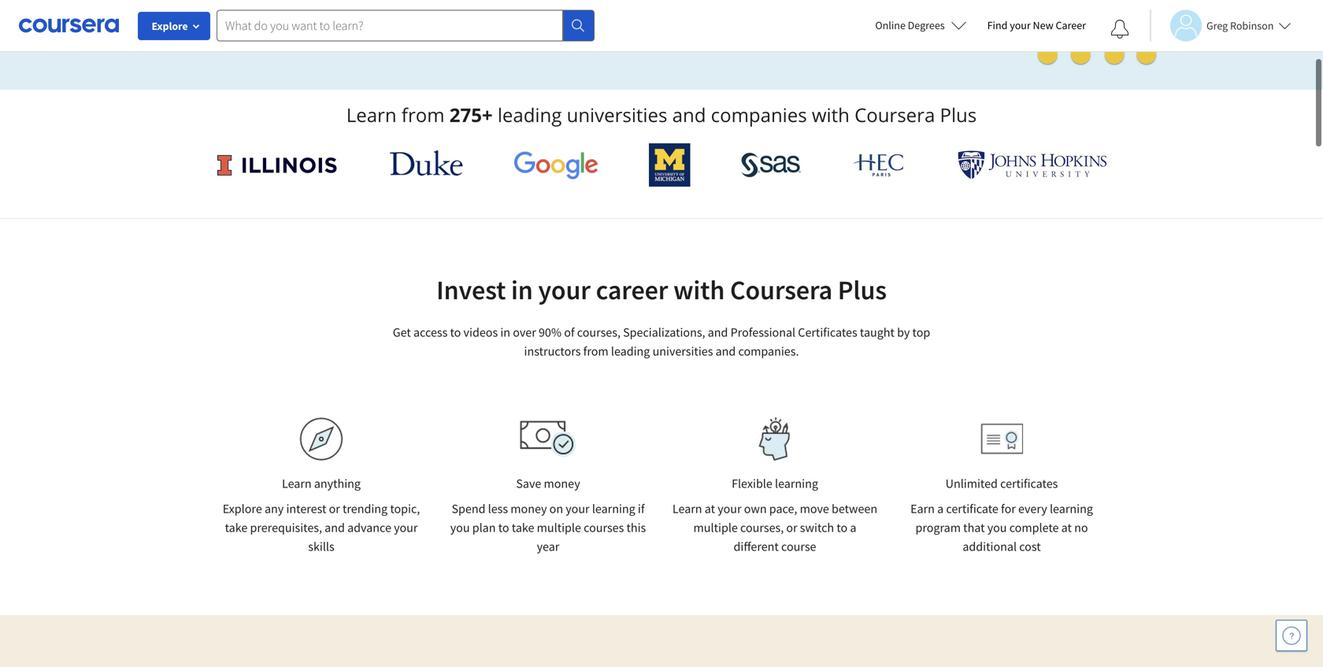 Task type: vqa. For each thing, say whether or not it's contained in the screenshot.
learning
yes



Task type: describe. For each thing, give the bounding box(es) containing it.
over
[[513, 325, 536, 340]]

program
[[916, 520, 961, 536]]

spend
[[452, 501, 486, 517]]

taught
[[860, 325, 895, 340]]

get
[[393, 325, 411, 340]]

explore button
[[138, 12, 210, 40]]

learning for earn a certificate for every learning program that you complete at no additional cost
[[1050, 501, 1094, 517]]

you inside 'earn a certificate for every learning program that you complete at no additional cost'
[[988, 520, 1007, 536]]

career
[[596, 273, 668, 307]]

google image
[[514, 151, 599, 180]]

your up "of"
[[538, 273, 591, 307]]

and left the professional
[[708, 325, 728, 340]]

show notifications image
[[1111, 20, 1130, 39]]

trending
[[343, 501, 388, 517]]

this
[[627, 520, 646, 536]]

every
[[1019, 501, 1048, 517]]

a inside 'earn a certificate for every learning program that you complete at no additional cost'
[[938, 501, 944, 517]]

save
[[516, 476, 542, 492]]

guarantee
[[414, 0, 470, 15]]

new
[[1033, 18, 1054, 32]]

anything
[[314, 476, 361, 492]]

What do you want to learn? text field
[[217, 10, 563, 41]]

0 vertical spatial universities
[[567, 102, 668, 128]]

instructors
[[524, 344, 581, 359]]

to inside "spend less money on your learning if you plan to take multiple courses this year"
[[499, 520, 509, 536]]

no
[[1075, 520, 1089, 536]]

on
[[550, 501, 563, 517]]

companies
[[711, 102, 807, 128]]

explore any interest or trending topic, take prerequisites, and advance your skills
[[223, 501, 420, 555]]

year
[[537, 539, 560, 555]]

course
[[782, 539, 817, 555]]

universities inside get access to videos in over 90% of courses, specializations, and professional certificates taught by top instructors from leading universities and companies.
[[653, 344, 713, 359]]

and up university of michigan image
[[673, 102, 706, 128]]

learning for spend less money on your learning if you plan to take multiple courses this year
[[592, 501, 636, 517]]

0 horizontal spatial or
[[205, 0, 217, 15]]

pace,
[[770, 501, 798, 517]]

flexible
[[732, 476, 773, 492]]

courses
[[584, 520, 624, 536]]

sas image
[[741, 152, 802, 178]]

top
[[913, 325, 931, 340]]

plan
[[473, 520, 496, 536]]

find your new career
[[988, 18, 1087, 32]]

career
[[1056, 18, 1087, 32]]

move
[[800, 501, 830, 517]]

unlimited certificates
[[946, 476, 1059, 492]]

learn at your own pace, move between multiple courses, or switch to a different course
[[673, 501, 878, 555]]

between
[[832, 501, 878, 517]]

0 vertical spatial with
[[277, 0, 302, 15]]

learn from 275+ leading universities and companies with coursera plus
[[347, 102, 977, 128]]

$399
[[220, 0, 245, 15]]

your inside the explore any interest or trending topic, take prerequisites, and advance your skills
[[394, 520, 418, 536]]

learn for learn at your own pace, move between multiple courses, or switch to a different course
[[673, 501, 703, 517]]

certificates
[[1001, 476, 1059, 492]]

leading inside get access to videos in over 90% of courses, specializations, and professional certificates taught by top instructors from leading universities and companies.
[[611, 344, 650, 359]]

own
[[744, 501, 767, 517]]

complete
[[1010, 520, 1059, 536]]

switch
[[800, 520, 835, 536]]

0 vertical spatial money
[[544, 476, 580, 492]]

and inside the explore any interest or trending topic, take prerequisites, and advance your skills
[[325, 520, 345, 536]]

money inside "spend less money on your learning if you plan to take multiple courses this year"
[[511, 501, 547, 517]]

unlimited
[[946, 476, 998, 492]]

by
[[898, 325, 910, 340]]

275+
[[450, 102, 493, 128]]

certificates
[[798, 325, 858, 340]]

courses, for of
[[577, 325, 621, 340]]

less
[[488, 501, 508, 517]]

your inside learn at your own pace, move between multiple courses, or switch to a different course
[[718, 501, 742, 517]]

johns hopkins university image
[[958, 151, 1108, 180]]

any
[[265, 501, 284, 517]]

if
[[638, 501, 645, 517]]

save money image
[[520, 421, 577, 458]]

robinson
[[1231, 19, 1274, 33]]

to inside get access to videos in over 90% of courses, specializations, and professional certificates taught by top instructors from leading universities and companies.
[[450, 325, 461, 340]]

get access to videos in over 90% of courses, specializations, and professional certificates taught by top instructors from leading universities and companies.
[[393, 325, 931, 359]]

earn a certificate for every learning program that you complete at no additional cost
[[911, 501, 1094, 555]]

from inside get access to videos in over 90% of courses, specializations, and professional certificates taught by top instructors from leading universities and companies.
[[584, 344, 609, 359]]

find your new career link
[[980, 16, 1094, 35]]

to inside learn at your own pace, move between multiple courses, or switch to a different course
[[837, 520, 848, 536]]

money-
[[343, 0, 385, 15]]

day
[[321, 0, 340, 15]]

greg
[[1207, 19, 1229, 33]]

specializations,
[[623, 325, 706, 340]]

companies.
[[739, 344, 799, 359]]

back
[[385, 0, 411, 15]]



Task type: locate. For each thing, give the bounding box(es) containing it.
coursera up hec paris image
[[855, 102, 936, 128]]

1 multiple from the left
[[537, 520, 581, 536]]

coursera
[[855, 102, 936, 128], [730, 273, 833, 307]]

1 horizontal spatial from
[[584, 344, 609, 359]]

from left 275+ on the top left of the page
[[402, 102, 445, 128]]

in up over
[[511, 273, 533, 307]]

take right plan
[[512, 520, 535, 536]]

0 horizontal spatial you
[[451, 520, 470, 536]]

or $399 /year with 14-day money-back guarantee
[[205, 0, 470, 15]]

1 vertical spatial in
[[501, 325, 511, 340]]

your left own
[[718, 501, 742, 517]]

0 horizontal spatial explore
[[152, 19, 188, 33]]

or left $399
[[205, 0, 217, 15]]

learning up courses
[[592, 501, 636, 517]]

1 horizontal spatial or
[[329, 501, 340, 517]]

0 vertical spatial courses,
[[577, 325, 621, 340]]

in inside get access to videos in over 90% of courses, specializations, and professional certificates taught by top instructors from leading universities and companies.
[[501, 325, 511, 340]]

1 horizontal spatial learning
[[775, 476, 819, 492]]

online
[[876, 18, 906, 32]]

2 horizontal spatial or
[[787, 520, 798, 536]]

duke university image
[[390, 151, 463, 176]]

a
[[938, 501, 944, 517], [851, 520, 857, 536]]

or down anything
[[329, 501, 340, 517]]

1 vertical spatial from
[[584, 344, 609, 359]]

2 take from the left
[[512, 520, 535, 536]]

2 vertical spatial or
[[787, 520, 798, 536]]

topic,
[[390, 501, 420, 517]]

learn
[[347, 102, 397, 128], [282, 476, 312, 492], [673, 501, 703, 517]]

0 vertical spatial leading
[[498, 102, 562, 128]]

and down the professional
[[716, 344, 736, 359]]

interest
[[286, 501, 327, 517]]

2 horizontal spatial with
[[812, 102, 850, 128]]

1 horizontal spatial to
[[499, 520, 509, 536]]

1 vertical spatial universities
[[653, 344, 713, 359]]

earn
[[911, 501, 935, 517]]

2 multiple from the left
[[694, 520, 738, 536]]

from right instructors
[[584, 344, 609, 359]]

flexible learning
[[732, 476, 819, 492]]

in
[[511, 273, 533, 307], [501, 325, 511, 340]]

/year
[[245, 0, 274, 15]]

1 horizontal spatial with
[[674, 273, 725, 307]]

that
[[964, 520, 985, 536]]

with
[[277, 0, 302, 15], [812, 102, 850, 128], [674, 273, 725, 307]]

hec paris image
[[852, 149, 908, 181]]

1 vertical spatial a
[[851, 520, 857, 536]]

1 horizontal spatial plus
[[940, 102, 977, 128]]

explore inside the explore any interest or trending topic, take prerequisites, and advance your skills
[[223, 501, 262, 517]]

learning inside 'earn a certificate for every learning program that you complete at no additional cost'
[[1050, 501, 1094, 517]]

learning up no
[[1050, 501, 1094, 517]]

a down between
[[851, 520, 857, 536]]

0 vertical spatial explore
[[152, 19, 188, 33]]

learning up pace,
[[775, 476, 819, 492]]

different
[[734, 539, 779, 555]]

or
[[205, 0, 217, 15], [329, 501, 340, 517], [787, 520, 798, 536]]

1 horizontal spatial multiple
[[694, 520, 738, 536]]

university of illinois at urbana-champaign image
[[216, 152, 339, 178]]

coursera up the professional
[[730, 273, 833, 307]]

at left no
[[1062, 520, 1072, 536]]

from
[[402, 102, 445, 128], [584, 344, 609, 359]]

or inside the explore any interest or trending topic, take prerequisites, and advance your skills
[[329, 501, 340, 517]]

invest in your career with coursera plus
[[437, 273, 887, 307]]

90%
[[539, 325, 562, 340]]

1 horizontal spatial learn
[[347, 102, 397, 128]]

universities up university of michigan image
[[567, 102, 668, 128]]

explore for explore
[[152, 19, 188, 33]]

online degrees
[[876, 18, 945, 32]]

1 vertical spatial at
[[1062, 520, 1072, 536]]

learn for learn from 275+ leading universities and companies with coursera plus
[[347, 102, 397, 128]]

1 horizontal spatial leading
[[611, 344, 650, 359]]

1 vertical spatial courses,
[[741, 520, 784, 536]]

1 horizontal spatial take
[[512, 520, 535, 536]]

0 horizontal spatial to
[[450, 325, 461, 340]]

1 vertical spatial with
[[812, 102, 850, 128]]

0 horizontal spatial a
[[851, 520, 857, 536]]

0 vertical spatial at
[[705, 501, 715, 517]]

unlimited certificates image
[[981, 424, 1023, 455]]

your right on at the bottom
[[566, 501, 590, 517]]

university of michigan image
[[649, 143, 691, 187]]

1 horizontal spatial coursera
[[855, 102, 936, 128]]

take left prerequisites,
[[225, 520, 248, 536]]

0 horizontal spatial courses,
[[577, 325, 621, 340]]

2 horizontal spatial to
[[837, 520, 848, 536]]

with up specializations,
[[674, 273, 725, 307]]

0 vertical spatial coursera
[[855, 102, 936, 128]]

2 horizontal spatial learn
[[673, 501, 703, 517]]

learn up the duke university image
[[347, 102, 397, 128]]

multiple up different at the right bottom
[[694, 520, 738, 536]]

0 vertical spatial in
[[511, 273, 533, 307]]

1 vertical spatial leading
[[611, 344, 650, 359]]

0 horizontal spatial with
[[277, 0, 302, 15]]

find
[[988, 18, 1008, 32]]

leading
[[498, 102, 562, 128], [611, 344, 650, 359]]

courses, right "of"
[[577, 325, 621, 340]]

1 horizontal spatial at
[[1062, 520, 1072, 536]]

degrees
[[908, 18, 945, 32]]

2 vertical spatial learn
[[673, 501, 703, 517]]

a right earn
[[938, 501, 944, 517]]

courses,
[[577, 325, 621, 340], [741, 520, 784, 536]]

multiple inside learn at your own pace, move between multiple courses, or switch to a different course
[[694, 520, 738, 536]]

0 horizontal spatial at
[[705, 501, 715, 517]]

at left own
[[705, 501, 715, 517]]

to right plan
[[499, 520, 509, 536]]

take
[[225, 520, 248, 536], [512, 520, 535, 536]]

learn inside learn at your own pace, move between multiple courses, or switch to a different course
[[673, 501, 703, 517]]

0 vertical spatial plus
[[940, 102, 977, 128]]

to right access
[[450, 325, 461, 340]]

to down between
[[837, 520, 848, 536]]

with right companies
[[812, 102, 850, 128]]

skills
[[308, 539, 335, 555]]

1 you from the left
[[451, 520, 470, 536]]

1 vertical spatial explore
[[223, 501, 262, 517]]

certificate
[[947, 501, 999, 517]]

cost
[[1020, 539, 1041, 555]]

professional
[[731, 325, 796, 340]]

invest
[[437, 273, 506, 307]]

leading up google image
[[498, 102, 562, 128]]

1 vertical spatial money
[[511, 501, 547, 517]]

1 horizontal spatial courses,
[[741, 520, 784, 536]]

None search field
[[217, 10, 595, 41]]

2 horizontal spatial learning
[[1050, 501, 1094, 517]]

leading down specializations,
[[611, 344, 650, 359]]

and up skills
[[325, 520, 345, 536]]

0 horizontal spatial take
[[225, 520, 248, 536]]

you up additional
[[988, 520, 1007, 536]]

0 horizontal spatial multiple
[[537, 520, 581, 536]]

money down save
[[511, 501, 547, 517]]

of
[[564, 325, 575, 340]]

you
[[451, 520, 470, 536], [988, 520, 1007, 536]]

1 vertical spatial coursera
[[730, 273, 833, 307]]

and
[[673, 102, 706, 128], [708, 325, 728, 340], [716, 344, 736, 359], [325, 520, 345, 536]]

at inside 'earn a certificate for every learning program that you complete at no additional cost'
[[1062, 520, 1072, 536]]

0 horizontal spatial plus
[[838, 273, 887, 307]]

2 you from the left
[[988, 520, 1007, 536]]

1 horizontal spatial you
[[988, 520, 1007, 536]]

0 vertical spatial a
[[938, 501, 944, 517]]

1 vertical spatial learn
[[282, 476, 312, 492]]

2 vertical spatial with
[[674, 273, 725, 307]]

flexible learning image
[[748, 418, 803, 461]]

help center image
[[1283, 626, 1302, 645]]

0 vertical spatial learn
[[347, 102, 397, 128]]

multiple down on at the bottom
[[537, 520, 581, 536]]

learn for learn anything
[[282, 476, 312, 492]]

coursera image
[[19, 13, 119, 38]]

a inside learn at your own pace, move between multiple courses, or switch to a different course
[[851, 520, 857, 536]]

your
[[1010, 18, 1031, 32], [538, 273, 591, 307], [566, 501, 590, 517], [718, 501, 742, 517], [394, 520, 418, 536]]

money
[[544, 476, 580, 492], [511, 501, 547, 517]]

prerequisites,
[[250, 520, 322, 536]]

courses, for multiple
[[741, 520, 784, 536]]

learn anything
[[282, 476, 361, 492]]

you inside "spend less money on your learning if you plan to take multiple courses this year"
[[451, 520, 470, 536]]

1 take from the left
[[225, 520, 248, 536]]

explore inside popup button
[[152, 19, 188, 33]]

learning inside "spend less money on your learning if you plan to take multiple courses this year"
[[592, 501, 636, 517]]

multiple
[[537, 520, 581, 536], [694, 520, 738, 536]]

courses, inside get access to videos in over 90% of courses, specializations, and professional certificates taught by top instructors from leading universities and companies.
[[577, 325, 621, 340]]

save money
[[516, 476, 580, 492]]

advance
[[348, 520, 392, 536]]

in left over
[[501, 325, 511, 340]]

for
[[1002, 501, 1016, 517]]

0 vertical spatial from
[[402, 102, 445, 128]]

1 vertical spatial or
[[329, 501, 340, 517]]

0 horizontal spatial from
[[402, 102, 445, 128]]

additional
[[963, 539, 1017, 555]]

learn right if on the left of the page
[[673, 501, 703, 517]]

courses, inside learn at your own pace, move between multiple courses, or switch to a different course
[[741, 520, 784, 536]]

universities down specializations,
[[653, 344, 713, 359]]

you down the spend
[[451, 520, 470, 536]]

1 horizontal spatial a
[[938, 501, 944, 517]]

spend less money on your learning if you plan to take multiple courses this year
[[451, 501, 646, 555]]

0 horizontal spatial coursera
[[730, 273, 833, 307]]

1 vertical spatial plus
[[838, 273, 887, 307]]

videos
[[464, 325, 498, 340]]

explore for explore any interest or trending topic, take prerequisites, and advance your skills
[[223, 501, 262, 517]]

courses, up different at the right bottom
[[741, 520, 784, 536]]

at
[[705, 501, 715, 517], [1062, 520, 1072, 536]]

14-
[[304, 0, 321, 15]]

universities
[[567, 102, 668, 128], [653, 344, 713, 359]]

learn anything image
[[300, 418, 343, 461]]

with left 14-
[[277, 0, 302, 15]]

your down the topic,
[[394, 520, 418, 536]]

0 vertical spatial or
[[205, 0, 217, 15]]

greg robinson
[[1207, 19, 1274, 33]]

0 horizontal spatial learning
[[592, 501, 636, 517]]

greg robinson button
[[1150, 10, 1292, 41]]

your inside "spend less money on your learning if you plan to take multiple courses this year"
[[566, 501, 590, 517]]

0 horizontal spatial learn
[[282, 476, 312, 492]]

learn up interest
[[282, 476, 312, 492]]

at inside learn at your own pace, move between multiple courses, or switch to a different course
[[705, 501, 715, 517]]

access
[[414, 325, 448, 340]]

plus
[[940, 102, 977, 128], [838, 273, 887, 307]]

take inside the explore any interest or trending topic, take prerequisites, and advance your skills
[[225, 520, 248, 536]]

or up course
[[787, 520, 798, 536]]

0 horizontal spatial leading
[[498, 102, 562, 128]]

online degrees button
[[863, 8, 980, 43]]

1 horizontal spatial explore
[[223, 501, 262, 517]]

or inside learn at your own pace, move between multiple courses, or switch to a different course
[[787, 520, 798, 536]]

your right find
[[1010, 18, 1031, 32]]

learning
[[775, 476, 819, 492], [592, 501, 636, 517], [1050, 501, 1094, 517]]

multiple inside "spend less money on your learning if you plan to take multiple courses this year"
[[537, 520, 581, 536]]

money up on at the bottom
[[544, 476, 580, 492]]

take inside "spend less money on your learning if you plan to take multiple courses this year"
[[512, 520, 535, 536]]

to
[[450, 325, 461, 340], [499, 520, 509, 536], [837, 520, 848, 536]]



